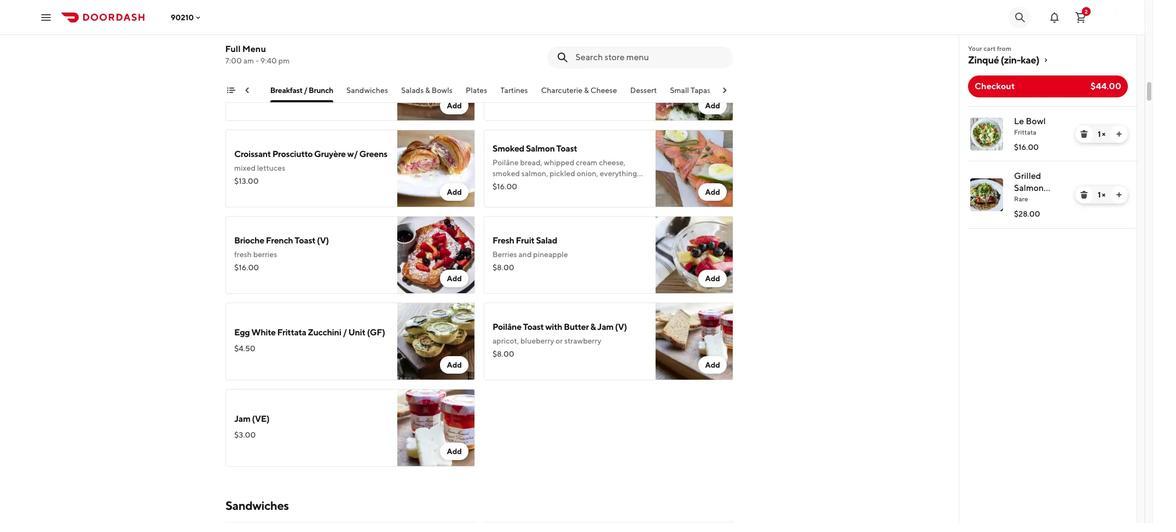Task type: describe. For each thing, give the bounding box(es) containing it.
(v) inside poilâne toast with butter & jam (v) apricot, blueberry or strawberry $8.00
[[615, 322, 627, 332]]

le bowl frittata
[[1015, 116, 1046, 136]]

jam inside poilâne toast with butter & jam (v) apricot, blueberry or strawberry $8.00
[[598, 322, 614, 332]]

and
[[519, 250, 532, 259]]

pineapple
[[533, 250, 568, 259]]

zinqué
[[969, 54, 1000, 66]]

your cart from
[[969, 44, 1012, 53]]

scroll menu navigation left image
[[243, 86, 252, 95]]

cheese
[[591, 86, 618, 95]]

cart
[[984, 44, 996, 53]]

$16.00 for smoked
[[493, 182, 518, 191]]

eggs
[[545, 62, 564, 73]]

everything
[[600, 169, 637, 178]]

0 vertical spatial (gf)
[[626, 62, 644, 73]]

add button for fresh fruit salad
[[699, 270, 727, 287]]

add button for jam (ve)
[[440, 443, 469, 461]]

quinoa breakfast burrito (v) image
[[656, 0, 734, 34]]

charcuterie & cheese button
[[542, 85, 618, 102]]

lettuces
[[257, 164, 285, 172]]

unit
[[349, 327, 366, 338]]

brioche
[[234, 235, 264, 246]]

0 vertical spatial sandwiches
[[347, 86, 389, 95]]

$13.00
[[234, 177, 259, 186]]

poilâne inside poilâne toast with butter & jam (v) apricot, blueberry or strawberry $8.00
[[493, 322, 522, 332]]

fresh
[[234, 250, 252, 259]]

charcuterie
[[542, 86, 583, 95]]

pan
[[234, 77, 247, 86]]

dessert button
[[631, 85, 658, 102]]

with inside poilâne toast with butter & jam (v) apricot, blueberry or strawberry $8.00
[[546, 322, 563, 332]]

tartines button
[[501, 85, 529, 102]]

1 vertical spatial sandwiches
[[226, 499, 289, 513]]

crispy
[[493, 62, 518, 73]]

strawberry
[[565, 337, 602, 346]]

full menu 7:00 am - 9:40 pm
[[226, 44, 290, 65]]

am
[[244, 56, 254, 65]]

plates button
[[466, 85, 488, 102]]

-
[[256, 56, 259, 65]]

crispy sunny eggs with prosciutto (gf)
[[493, 62, 644, 73]]

croissant
[[234, 149, 271, 159]]

egg white frittata zucchini / unit (gf)
[[234, 327, 385, 338]]

salad
[[536, 235, 558, 246]]

white
[[252, 327, 276, 338]]

le
[[1015, 116, 1025, 126]]

1 × for le bowl
[[1098, 130, 1106, 139]]

fruit
[[516, 235, 535, 246]]

your
[[969, 44, 983, 53]]

smoked salmon toast image
[[656, 130, 734, 208]]

berries
[[253, 250, 277, 259]]

0 horizontal spatial jam
[[234, 414, 250, 424]]

tartines
[[501, 86, 529, 95]]

charcuterie & cheese
[[542, 86, 618, 95]]

onion,
[[577, 169, 599, 178]]

salmon for toast
[[526, 143, 555, 154]]

zinqué (zin-kae)
[[969, 54, 1040, 66]]

(zin-
[[1001, 54, 1021, 66]]

salads
[[402, 86, 424, 95]]

cream
[[576, 158, 598, 167]]

1 horizontal spatial /
[[343, 327, 347, 338]]

bowl
[[1026, 116, 1046, 126]]

remove item from cart image
[[1080, 191, 1089, 199]]

avocado,
[[292, 77, 323, 86]]

fresh
[[493, 235, 515, 246]]

$16.00 inside brioche french toast (v) fresh berries $16.00
[[234, 263, 259, 272]]

0 horizontal spatial (gf)
[[367, 327, 385, 338]]

fresh fruit salad berries and pineapple $8.00
[[493, 235, 568, 272]]

2 button
[[1071, 6, 1092, 28]]

avocado
[[234, 62, 268, 73]]

small tapas
[[671, 86, 711, 95]]

kae)
[[1021, 54, 1040, 66]]

× for grilled salmon plate (gf)
[[1103, 191, 1106, 199]]

notification bell image
[[1049, 11, 1062, 24]]

$3.00
[[234, 431, 256, 440]]

jam (ve) image
[[398, 389, 475, 467]]

add one to cart image
[[1115, 130, 1124, 139]]

french
[[266, 235, 293, 246]]

add button for croissant prosciutto gruyère w/ greens
[[440, 183, 469, 201]]

& for salads
[[426, 86, 431, 95]]

90210 button
[[171, 13, 203, 22]]

frittata for bowl
[[1015, 128, 1037, 136]]

toast inside avocado toast (v) pan con tomate, avocado, parmesan $14.00
[[270, 62, 291, 73]]

pickled
[[550, 169, 576, 178]]

scroll menu navigation right image
[[721, 86, 729, 95]]

$8.00 inside poilâne toast with butter & jam (v) apricot, blueberry or strawberry $8.00
[[493, 350, 515, 359]]

$14.00
[[234, 90, 259, 99]]

sharing button
[[724, 85, 751, 102]]

$8.00 inside the fresh fruit salad berries and pineapple $8.00
[[493, 263, 515, 272]]

pastries
[[230, 86, 257, 95]]

le bowl image
[[971, 118, 1004, 151]]

spice
[[493, 180, 511, 189]]

prosciutto inside croissant prosciutto gruyère w/ greens mixed lettuces $13.00
[[273, 149, 313, 159]]

remove item from cart image
[[1080, 130, 1089, 139]]

parmesan
[[325, 77, 359, 86]]

0 vertical spatial /
[[304, 86, 308, 95]]

whipped
[[544, 158, 575, 167]]

granola image
[[398, 0, 475, 34]]

fresh fruit salad image
[[656, 216, 734, 294]]

1 for le bowl
[[1098, 130, 1101, 139]]

toast inside poilâne toast with butter & jam (v) apricot, blueberry or strawberry $8.00
[[523, 322, 544, 332]]

tomate,
[[263, 77, 290, 86]]

menu
[[243, 44, 266, 54]]

checkout
[[975, 81, 1015, 91]]

toast inside the smoked salmon toast poilâne bread, whipped cream cheese, smoked salmon, pickled onion, everything spice
[[557, 143, 577, 154]]

& for charcuterie
[[585, 86, 590, 95]]

add for croissant prosciutto gruyère w/ greens
[[447, 188, 462, 197]]

frittata for white
[[277, 327, 306, 338]]

blueberry
[[521, 337, 554, 346]]



Task type: locate. For each thing, give the bounding box(es) containing it.
1 horizontal spatial salmon
[[1015, 183, 1044, 193]]

add for egg white frittata zucchini / unit (gf)
[[447, 361, 462, 370]]

add for brioche french toast (v)
[[447, 274, 462, 283]]

plates
[[466, 86, 488, 95]]

avocado toast (v) image
[[398, 43, 475, 121]]

/ left brunch at the left top of page
[[304, 86, 308, 95]]

toast up whipped
[[557, 143, 577, 154]]

(v) right french
[[317, 235, 329, 246]]

2 × from the top
[[1103, 191, 1106, 199]]

Item Search search field
[[576, 51, 725, 64]]

prosciutto up lettuces
[[273, 149, 313, 159]]

bread,
[[520, 158, 543, 167]]

/ left 'unit'
[[343, 327, 347, 338]]

frittata right white
[[277, 327, 306, 338]]

frittata inside le bowl frittata
[[1015, 128, 1037, 136]]

& left cheese in the right top of the page
[[585, 86, 590, 95]]

0 vertical spatial with
[[566, 62, 583, 73]]

$4.50
[[234, 344, 256, 353]]

1 horizontal spatial frittata
[[1015, 128, 1037, 136]]

1 horizontal spatial with
[[566, 62, 583, 73]]

salmon inside the smoked salmon toast poilâne bread, whipped cream cheese, smoked salmon, pickled onion, everything spice
[[526, 143, 555, 154]]

croissant prosciutto gruyère w/ greens image
[[398, 130, 475, 208]]

1 right remove item from cart image
[[1098, 191, 1101, 199]]

1 vertical spatial prosciutto
[[273, 149, 313, 159]]

jam up the "$3.00"
[[234, 414, 250, 424]]

1 vertical spatial (gf)
[[1037, 195, 1056, 205]]

bowls
[[432, 86, 453, 95]]

& left bowls
[[426, 86, 431, 95]]

$17.00
[[493, 90, 516, 99]]

1 horizontal spatial (gf)
[[626, 62, 644, 73]]

poilâne up smoked
[[493, 158, 519, 167]]

add button for poilâne toast with butter & jam (v)
[[699, 356, 727, 374]]

0 vertical spatial (v)
[[292, 62, 304, 73]]

$16.00 down smoked
[[493, 182, 518, 191]]

add for smoked salmon toast
[[706, 188, 721, 197]]

greens
[[360, 149, 388, 159]]

add for jam (ve)
[[447, 447, 462, 456]]

0 horizontal spatial prosciutto
[[273, 149, 313, 159]]

gruyère
[[314, 149, 346, 159]]

0 vertical spatial poilâne
[[493, 158, 519, 167]]

zinqué (zin-kae) link
[[969, 54, 1129, 67]]

0 vertical spatial $16.00
[[1015, 143, 1039, 152]]

1 × right remove item from cart icon
[[1098, 130, 1106, 139]]

1 1 × from the top
[[1098, 130, 1106, 139]]

2 vertical spatial (gf)
[[367, 327, 385, 338]]

1 horizontal spatial $16.00
[[493, 182, 518, 191]]

toast inside brioche french toast (v) fresh berries $16.00
[[295, 235, 316, 246]]

add
[[447, 101, 462, 110], [706, 101, 721, 110], [447, 188, 462, 197], [706, 188, 721, 197], [447, 274, 462, 283], [706, 274, 721, 283], [447, 361, 462, 370], [706, 361, 721, 370], [447, 447, 462, 456]]

1 vertical spatial $16.00
[[493, 182, 518, 191]]

poilâne toast with butter & jam (v) apricot, blueberry or strawberry $8.00
[[493, 322, 627, 359]]

apricot,
[[493, 337, 519, 346]]

poilâne up apricot,
[[493, 322, 522, 332]]

salmon inside grilled salmon plate (gf)
[[1015, 183, 1044, 193]]

frittata
[[1015, 128, 1037, 136], [277, 327, 306, 338]]

show menu categories image
[[227, 86, 235, 95]]

toast up tomate,
[[270, 62, 291, 73]]

0 horizontal spatial frittata
[[277, 327, 306, 338]]

grilled salmon plate (gf)
[[1015, 171, 1056, 205]]

sandwiches
[[347, 86, 389, 95], [226, 499, 289, 513]]

(gf) right plate
[[1037, 195, 1056, 205]]

salmon
[[526, 143, 555, 154], [1015, 183, 1044, 193]]

1 horizontal spatial prosciutto
[[584, 62, 624, 73]]

salads & bowls button
[[402, 85, 453, 102]]

2 horizontal spatial (v)
[[615, 322, 627, 332]]

toast up the 'blueberry'
[[523, 322, 544, 332]]

with
[[566, 62, 583, 73], [546, 322, 563, 332]]

cheese,
[[599, 158, 626, 167]]

1 1 from the top
[[1098, 130, 1101, 139]]

sandwiches button
[[347, 85, 389, 102]]

add one to cart image
[[1115, 191, 1124, 199]]

1 vertical spatial poilâne
[[493, 322, 522, 332]]

zucchini
[[308, 327, 341, 338]]

add for poilâne toast with butter & jam (v)
[[706, 361, 721, 370]]

$8.00 down berries
[[493, 263, 515, 272]]

2 horizontal spatial $16.00
[[1015, 143, 1039, 152]]

dessert
[[631, 86, 658, 95]]

$16.00 down "fresh"
[[234, 263, 259, 272]]

list
[[960, 106, 1137, 229]]

open menu image
[[39, 11, 53, 24]]

1 right remove item from cart icon
[[1098, 130, 1101, 139]]

poilâne
[[493, 158, 519, 167], [493, 322, 522, 332]]

0 horizontal spatial salmon
[[526, 143, 555, 154]]

(gf) right 'unit'
[[367, 327, 385, 338]]

grilled
[[1015, 171, 1042, 181]]

breakfast
[[271, 86, 303, 95]]

(v) right butter
[[615, 322, 627, 332]]

1 × for grilled salmon plate (gf)
[[1098, 191, 1106, 199]]

2 items, open order cart image
[[1075, 11, 1088, 24]]

1 poilâne from the top
[[493, 158, 519, 167]]

9:40
[[261, 56, 277, 65]]

egg white frittata zucchini / unit (gf) image
[[398, 303, 475, 381]]

from
[[998, 44, 1012, 53]]

$16.00 down le bowl frittata
[[1015, 143, 1039, 152]]

0 horizontal spatial &
[[426, 86, 431, 95]]

plate
[[1015, 195, 1036, 205]]

0 horizontal spatial (v)
[[292, 62, 304, 73]]

tapas
[[691, 86, 711, 95]]

2 1 × from the top
[[1098, 191, 1106, 199]]

pm
[[279, 56, 290, 65]]

prosciutto up cheese in the right top of the page
[[584, 62, 624, 73]]

w/
[[347, 149, 358, 159]]

breakfast / brunch
[[271, 86, 334, 95]]

salads & bowls
[[402, 86, 453, 95]]

jam up 'strawberry'
[[598, 322, 614, 332]]

add button
[[440, 97, 469, 114], [699, 97, 727, 114], [440, 183, 469, 201], [699, 183, 727, 201], [440, 270, 469, 287], [699, 270, 727, 287], [440, 356, 469, 374], [699, 356, 727, 374], [440, 443, 469, 461]]

1 × from the top
[[1103, 130, 1106, 139]]

1 for grilled salmon plate (gf)
[[1098, 191, 1101, 199]]

2 vertical spatial (v)
[[615, 322, 627, 332]]

(v) right pm on the top of page
[[292, 62, 304, 73]]

1 vertical spatial jam
[[234, 414, 250, 424]]

grilled salmon plate (gf) image
[[971, 179, 1004, 211]]

2 horizontal spatial &
[[591, 322, 596, 332]]

$8.00 down apricot,
[[493, 350, 515, 359]]

salmon down grilled
[[1015, 183, 1044, 193]]

jam (ve)
[[234, 414, 270, 424]]

1 vertical spatial frittata
[[277, 327, 306, 338]]

2
[[1085, 8, 1089, 15]]

1 vertical spatial with
[[546, 322, 563, 332]]

frittata down le
[[1015, 128, 1037, 136]]

1 × right remove item from cart image
[[1098, 191, 1106, 199]]

$28.00
[[1015, 210, 1041, 218]]

0 vertical spatial frittata
[[1015, 128, 1037, 136]]

egg
[[234, 327, 250, 338]]

×
[[1103, 130, 1106, 139], [1103, 191, 1106, 199]]

add button for smoked salmon toast
[[699, 183, 727, 201]]

2 horizontal spatial (gf)
[[1037, 195, 1056, 205]]

1 vertical spatial 1
[[1098, 191, 1101, 199]]

0 vertical spatial 1
[[1098, 130, 1101, 139]]

poilâne inside the smoked salmon toast poilâne bread, whipped cream cheese, smoked salmon, pickled onion, everything spice
[[493, 158, 519, 167]]

0 vertical spatial ×
[[1103, 130, 1106, 139]]

prosciutto
[[584, 62, 624, 73], [273, 149, 313, 159]]

add for fresh fruit salad
[[706, 274, 721, 283]]

butter
[[564, 322, 589, 332]]

0 vertical spatial prosciutto
[[584, 62, 624, 73]]

2 1 from the top
[[1098, 191, 1101, 199]]

& right butter
[[591, 322, 596, 332]]

(v)
[[292, 62, 304, 73], [317, 235, 329, 246], [615, 322, 627, 332]]

× for le bowl
[[1103, 130, 1106, 139]]

2 vertical spatial $16.00
[[234, 263, 259, 272]]

0 horizontal spatial /
[[304, 86, 308, 95]]

1 horizontal spatial sandwiches
[[347, 86, 389, 95]]

mixed
[[234, 164, 256, 172]]

berries
[[493, 250, 517, 259]]

(ve)
[[252, 414, 270, 424]]

or
[[556, 337, 563, 346]]

salmon for plate
[[1015, 183, 1044, 193]]

brioche french toast (v) image
[[398, 216, 475, 294]]

with up or
[[546, 322, 563, 332]]

full
[[226, 44, 241, 54]]

brunch
[[309, 86, 334, 95]]

add button for egg white frittata zucchini / unit (gf)
[[440, 356, 469, 374]]

$16.00 inside list
[[1015, 143, 1039, 152]]

× left add one to cart image
[[1103, 191, 1106, 199]]

$44.00
[[1091, 81, 1122, 91]]

0 horizontal spatial with
[[546, 322, 563, 332]]

toast right french
[[295, 235, 316, 246]]

smoked salmon toast poilâne bread, whipped cream cheese, smoked salmon, pickled onion, everything spice
[[493, 143, 637, 189]]

$16.00 for le
[[1015, 143, 1039, 152]]

2 $8.00 from the top
[[493, 350, 515, 359]]

&
[[426, 86, 431, 95], [585, 86, 590, 95], [591, 322, 596, 332]]

rare
[[1015, 195, 1029, 203]]

1 horizontal spatial (v)
[[317, 235, 329, 246]]

1 vertical spatial /
[[343, 327, 347, 338]]

0 horizontal spatial sandwiches
[[226, 499, 289, 513]]

list containing le bowl
[[960, 106, 1137, 229]]

7:00
[[226, 56, 242, 65]]

sharing
[[724, 86, 751, 95]]

(gf) inside grilled salmon plate (gf)
[[1037, 195, 1056, 205]]

1 vertical spatial 1 ×
[[1098, 191, 1106, 199]]

1 vertical spatial ×
[[1103, 191, 1106, 199]]

sunny
[[519, 62, 543, 73]]

/
[[304, 86, 308, 95], [343, 327, 347, 338]]

0 vertical spatial jam
[[598, 322, 614, 332]]

0 horizontal spatial $16.00
[[234, 263, 259, 272]]

0 vertical spatial $8.00
[[493, 263, 515, 272]]

1 vertical spatial $8.00
[[493, 350, 515, 359]]

jam
[[598, 322, 614, 332], [234, 414, 250, 424]]

smoked
[[493, 169, 520, 178]]

0 vertical spatial salmon
[[526, 143, 555, 154]]

1 ×
[[1098, 130, 1106, 139], [1098, 191, 1106, 199]]

crispy sunny eggs with prosciutto (gf) image
[[656, 43, 734, 121]]

add button for brioche french toast (v)
[[440, 270, 469, 287]]

1 horizontal spatial &
[[585, 86, 590, 95]]

brioche french toast (v) fresh berries $16.00
[[234, 235, 329, 272]]

0 vertical spatial 1 ×
[[1098, 130, 1106, 139]]

salmon up bread,
[[526, 143, 555, 154]]

smoked
[[493, 143, 525, 154]]

1 vertical spatial (v)
[[317, 235, 329, 246]]

(v) inside brioche french toast (v) fresh berries $16.00
[[317, 235, 329, 246]]

(gf) up dessert
[[626, 62, 644, 73]]

2 poilâne from the top
[[493, 322, 522, 332]]

with right eggs
[[566, 62, 583, 73]]

croissant prosciutto gruyère w/ greens mixed lettuces $13.00
[[234, 149, 388, 186]]

90210
[[171, 13, 194, 22]]

& inside poilâne toast with butter & jam (v) apricot, blueberry or strawberry $8.00
[[591, 322, 596, 332]]

(v) inside avocado toast (v) pan con tomate, avocado, parmesan $14.00
[[292, 62, 304, 73]]

1 horizontal spatial jam
[[598, 322, 614, 332]]

× left add one to cart icon
[[1103, 130, 1106, 139]]

pastries button
[[230, 85, 257, 102]]

avocado toast (v) pan con tomate, avocado, parmesan $14.00
[[234, 62, 359, 99]]

small
[[671, 86, 690, 95]]

poilâne toast with butter & jam (v) image
[[656, 303, 734, 381]]

1 $8.00 from the top
[[493, 263, 515, 272]]

1 vertical spatial salmon
[[1015, 183, 1044, 193]]



Task type: vqa. For each thing, say whether or not it's contained in the screenshot.


